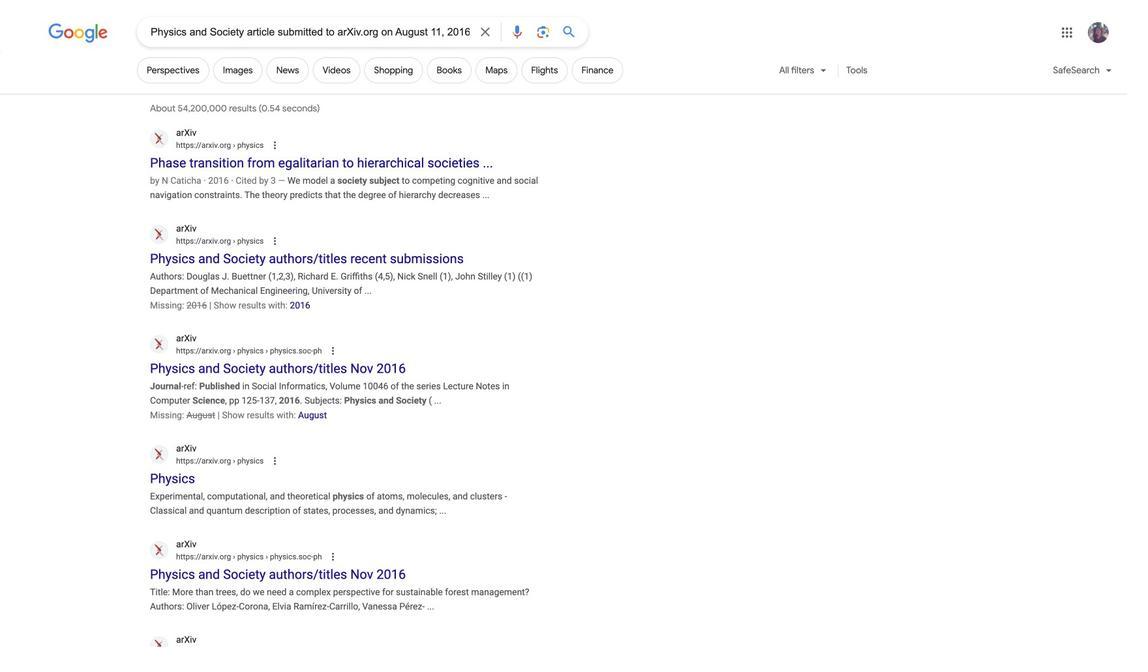 Task type: locate. For each thing, give the bounding box(es) containing it.
0 vertical spatial about this result image
[[269, 234, 295, 248]]

None text field
[[176, 140, 264, 151], [231, 141, 264, 150], [231, 237, 264, 246], [176, 346, 322, 357], [176, 456, 264, 468], [231, 553, 322, 562], [176, 140, 264, 151], [231, 141, 264, 150], [231, 237, 264, 246], [176, 346, 322, 357], [176, 456, 264, 468], [231, 553, 322, 562]]

2 about this result image from the top
[[269, 454, 295, 469]]

about this result image
[[269, 138, 295, 153], [327, 344, 353, 359], [327, 550, 353, 565]]

1 vertical spatial about this result image
[[327, 344, 353, 359]]

about this result image
[[269, 234, 295, 248], [269, 454, 295, 469]]

search by image image
[[536, 24, 551, 40]]

1 about this result image from the top
[[269, 234, 295, 248]]

1 vertical spatial about this result image
[[269, 454, 295, 469]]

None text field
[[176, 235, 264, 247], [231, 347, 322, 356], [231, 457, 264, 466], [176, 552, 322, 563], [176, 235, 264, 247], [231, 347, 322, 356], [231, 457, 264, 466], [176, 552, 322, 563]]

search by voice image
[[510, 24, 525, 40]]

0 vertical spatial about this result image
[[269, 138, 295, 153]]

None search field
[[0, 16, 588, 47]]

google image
[[48, 23, 108, 43]]



Task type: vqa. For each thing, say whether or not it's contained in the screenshot.
Search by image on the left
yes



Task type: describe. For each thing, give the bounding box(es) containing it.
Search text field
[[151, 25, 470, 41]]

2 vertical spatial about this result image
[[327, 550, 353, 565]]



